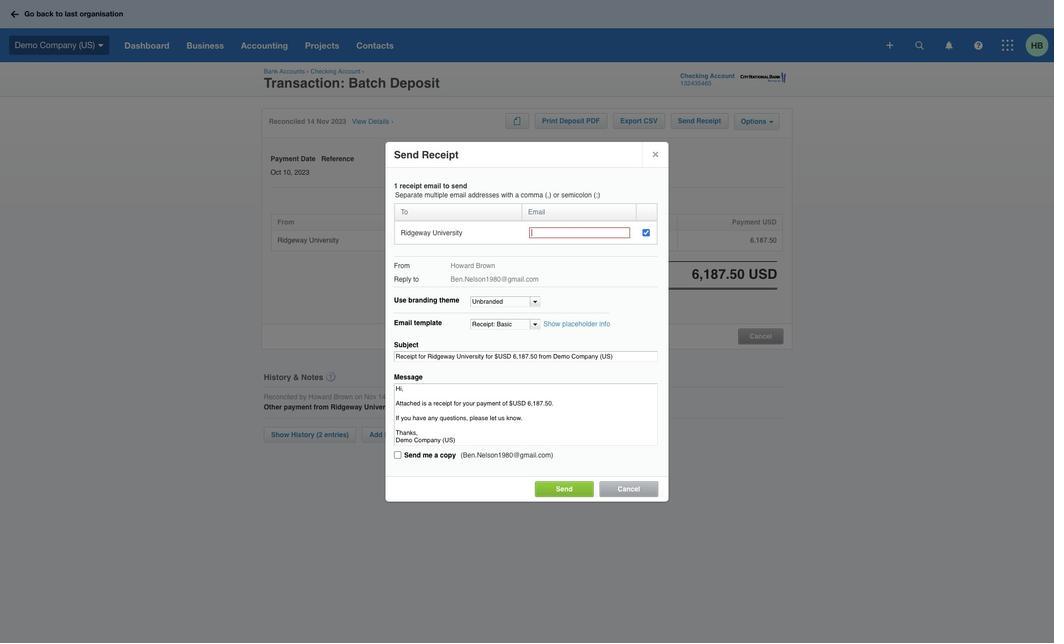 Task type: locate. For each thing, give the bounding box(es) containing it.
other
[[264, 404, 282, 412]]

notes
[[301, 373, 323, 382]]

payment up 10,
[[271, 155, 299, 163]]

0 horizontal spatial nov
[[316, 118, 329, 126]]

history left '&'
[[264, 373, 291, 382]]

1 horizontal spatial cancel link
[[739, 330, 783, 341]]

1 vertical spatial details
[[532, 218, 554, 226]]

0 vertical spatial date
[[301, 155, 316, 163]]

howard
[[451, 262, 474, 270], [308, 393, 332, 401]]

0 horizontal spatial howard
[[308, 393, 332, 401]]

1 horizontal spatial deposit
[[559, 117, 584, 125]]

0 vertical spatial cancel link
[[739, 330, 783, 341]]

svg image inside demo company (us) popup button
[[98, 44, 103, 47]]

account up view
[[338, 68, 360, 75]]

receipt up the send
[[422, 149, 459, 161]]

oct
[[271, 168, 281, 176], [595, 237, 606, 244]]

brown
[[476, 262, 495, 270], [334, 393, 353, 401]]

1 horizontal spatial from
[[394, 262, 410, 270]]

send receipt down '132435465' at the top of the page
[[678, 117, 721, 125]]

oct left '9,'
[[595, 237, 606, 244]]

None checkbox
[[643, 229, 650, 237], [394, 452, 401, 459], [643, 229, 650, 237], [394, 452, 401, 459]]

payment left the usd
[[732, 218, 760, 226]]

0 horizontal spatial show
[[271, 431, 289, 439]]

2 horizontal spatial to
[[443, 182, 450, 190]]

deposit right batch
[[390, 75, 440, 91]]

0 horizontal spatial date
[[301, 155, 316, 163]]

send link
[[535, 482, 594, 498]]

0 vertical spatial show
[[543, 320, 560, 328]]

nov inside the "reconciled by howard brown on nov 14, 2023 at 17:43pm other payment from ridgeway university on 31 august 2011 for 6,187.50"
[[364, 393, 376, 401]]

to right reply
[[413, 276, 419, 284]]

a right with
[[515, 191, 519, 199]]

inv-0020
[[414, 237, 443, 244]]

svg image
[[974, 41, 982, 50], [98, 44, 103, 47]]

0 horizontal spatial email
[[424, 182, 441, 190]]

a inside 1 receipt email to send separate multiple email addresses with a comma (,) or semicolon (;)
[[515, 191, 519, 199]]

1 vertical spatial howard
[[308, 393, 332, 401]]

(2
[[316, 431, 322, 439]]

1 horizontal spatial ridgeway university
[[401, 229, 462, 237]]

2023 inside the "reconciled by howard brown on nov 14, 2023 at 17:43pm other payment from ridgeway university on 31 august 2011 for 6,187.50"
[[390, 393, 405, 401]]

0 horizontal spatial on
[[355, 393, 362, 401]]

usd
[[762, 218, 777, 226]]

me
[[423, 452, 433, 460]]

account inside checking account 132435465
[[710, 72, 735, 80]]

branding
[[408, 297, 437, 305]]

add note link
[[362, 427, 407, 443]]

inv-0020 link
[[414, 237, 443, 244]]

send receipt up receipt
[[394, 149, 459, 161]]

› right accounts
[[307, 68, 309, 75]]

1 horizontal spatial date
[[610, 218, 625, 226]]

0 horizontal spatial from
[[277, 218, 294, 226]]

0 horizontal spatial ridgeway
[[277, 237, 307, 244]]

0020
[[428, 237, 443, 244]]

oct left 10,
[[271, 168, 281, 176]]

message
[[394, 374, 423, 382]]

payment usd
[[732, 218, 777, 226]]

svg image inside the go back to last organisation link
[[11, 10, 19, 18]]

0 horizontal spatial checking
[[311, 68, 336, 75]]

0 horizontal spatial details
[[368, 118, 389, 126]]

1 horizontal spatial university
[[364, 404, 397, 412]]

send me a copy (ben.nelson1980@gmail.com)
[[404, 452, 553, 460]]

nov right 14
[[316, 118, 329, 126]]

1 vertical spatial history
[[291, 431, 315, 439]]

1 vertical spatial email
[[394, 319, 412, 327]]

1 vertical spatial email
[[450, 191, 466, 199]]

0 horizontal spatial to
[[56, 9, 63, 18]]

reconciled inside the "reconciled by howard brown on nov 14, 2023 at 17:43pm other payment from ridgeway university on 31 august 2011 for 6,187.50"
[[264, 393, 297, 401]]

a
[[515, 191, 519, 199], [434, 452, 438, 460]]

copy
[[440, 452, 456, 460]]

0 horizontal spatial send receipt
[[394, 149, 459, 161]]

0 horizontal spatial deposit
[[390, 75, 440, 91]]

1 horizontal spatial payment
[[732, 218, 760, 226]]

0 horizontal spatial 6,187.50
[[471, 404, 498, 412]]

bank accounts link
[[264, 68, 305, 75]]

0 vertical spatial details
[[368, 118, 389, 126]]

payment inside payment date oct 10, 2023
[[271, 155, 299, 163]]

brown inside the "reconciled by howard brown on nov 14, 2023 at 17:43pm other payment from ridgeway university on 31 august 2011 for 6,187.50"
[[334, 393, 353, 401]]

1 vertical spatial nov
[[364, 393, 376, 401]]

checking account 132435465
[[680, 72, 735, 87]]

brown up the ben.nelson1980@gmail.com
[[476, 262, 495, 270]]

email up 'subject'
[[394, 319, 412, 327]]

1 vertical spatial a
[[434, 452, 438, 460]]

brown up entries)
[[334, 393, 353, 401]]

1 vertical spatial cancel link
[[599, 482, 658, 498]]

svg image
[[11, 10, 19, 18], [1002, 40, 1013, 51], [915, 41, 924, 50], [945, 41, 952, 50], [886, 42, 893, 49]]

0 vertical spatial brown
[[476, 262, 495, 270]]

1 vertical spatial show
[[271, 431, 289, 439]]

1 horizontal spatial show
[[543, 320, 560, 328]]

account up send receipt link
[[710, 72, 735, 80]]

1 horizontal spatial checking
[[680, 72, 708, 80]]

0 vertical spatial deposit
[[390, 75, 440, 91]]

on left 14,
[[355, 393, 362, 401]]

0 vertical spatial a
[[515, 191, 519, 199]]

14
[[307, 118, 315, 126]]

› right checking account link
[[362, 68, 364, 75]]

to left last
[[56, 9, 63, 18]]

1 vertical spatial receipt
[[422, 149, 459, 161]]

email down comma
[[528, 208, 545, 216]]

account
[[338, 68, 360, 75], [710, 72, 735, 80]]

0 vertical spatial reconciled
[[269, 118, 305, 126]]

1 vertical spatial 6,187.50
[[471, 404, 498, 412]]

1 horizontal spatial to
[[413, 276, 419, 284]]

1 horizontal spatial nov
[[364, 393, 376, 401]]

date for payment date oct 10, 2023
[[301, 155, 316, 163]]

transaction:
[[264, 75, 345, 91]]

14,
[[378, 393, 388, 401]]

1 horizontal spatial account
[[710, 72, 735, 80]]

0 horizontal spatial oct
[[271, 168, 281, 176]]

navigation
[[116, 28, 879, 62]]

on left the 31
[[399, 404, 407, 412]]

0 horizontal spatial receipt
[[422, 149, 459, 161]]

from down 10,
[[277, 218, 294, 226]]

history left (2
[[291, 431, 315, 439]]

send
[[451, 182, 467, 190]]

1 horizontal spatial ridgeway
[[331, 404, 362, 412]]

send receipt
[[678, 117, 721, 125], [394, 149, 459, 161]]

email
[[528, 208, 545, 216], [394, 319, 412, 327]]

export
[[620, 117, 642, 125]]

1 vertical spatial deposit
[[559, 117, 584, 125]]

1 vertical spatial payment
[[732, 218, 760, 226]]

0 vertical spatial cancel
[[750, 333, 772, 341]]

entries)
[[324, 431, 349, 439]]

from up reply
[[394, 262, 410, 270]]

0 vertical spatial oct
[[271, 168, 281, 176]]

1 horizontal spatial howard
[[451, 262, 474, 270]]

1 horizontal spatial oct
[[595, 237, 606, 244]]

0 horizontal spatial account
[[338, 68, 360, 75]]

› right view
[[391, 118, 393, 126]]

to
[[56, 9, 63, 18], [443, 182, 450, 190], [413, 276, 419, 284]]

1 vertical spatial cancel
[[618, 486, 640, 494]]

details right view
[[368, 118, 389, 126]]

1 horizontal spatial a
[[515, 191, 519, 199]]

email down the send
[[450, 191, 466, 199]]

deposit inside print deposit pdf 'link'
[[559, 117, 584, 125]]

6,187.50 right 'for' at the bottom of the page
[[471, 404, 498, 412]]

0 horizontal spatial payment
[[271, 155, 299, 163]]

2 vertical spatial to
[[413, 276, 419, 284]]

view
[[352, 118, 367, 126]]

show
[[543, 320, 560, 328], [271, 431, 289, 439]]

2023 left the at
[[390, 393, 405, 401]]

1 vertical spatial reconciled
[[264, 393, 297, 401]]

checking right accounts
[[311, 68, 336, 75]]

0 horizontal spatial email
[[394, 319, 412, 327]]

show left the placeholder
[[543, 320, 560, 328]]

1 vertical spatial from
[[394, 262, 410, 270]]

email
[[424, 182, 441, 190], [450, 191, 466, 199]]

1 horizontal spatial on
[[399, 404, 407, 412]]

0 vertical spatial to
[[56, 9, 63, 18]]

deposit left 'pdf'
[[559, 117, 584, 125]]

date
[[301, 155, 316, 163], [610, 218, 625, 226]]

go
[[24, 9, 34, 18]]

2023 left view
[[331, 118, 346, 126]]

details
[[368, 118, 389, 126], [532, 218, 554, 226]]

to inside 1 receipt email to send separate multiple email addresses with a comma (,) or semicolon (;)
[[443, 182, 450, 190]]

1 horizontal spatial receipt
[[696, 117, 721, 125]]

0 vertical spatial email
[[424, 182, 441, 190]]

1 horizontal spatial 6,187.50
[[750, 237, 777, 244]]

use branding theme
[[394, 297, 459, 305]]

receipt
[[696, 117, 721, 125], [422, 149, 459, 161]]

1 vertical spatial brown
[[334, 393, 353, 401]]

howard up from at bottom left
[[308, 393, 332, 401]]

None text field
[[529, 228, 630, 238], [471, 297, 530, 307], [471, 320, 530, 329], [529, 228, 630, 238], [471, 297, 530, 307], [471, 320, 530, 329]]

1 vertical spatial on
[[399, 404, 407, 412]]

checking
[[311, 68, 336, 75], [680, 72, 708, 80]]

2023 inside payment date oct 10, 2023
[[294, 168, 309, 176]]

0 vertical spatial on
[[355, 393, 362, 401]]

howard up the ben.nelson1980@gmail.com
[[451, 262, 474, 270]]

checking inside bank accounts › checking account › transaction:                batch deposit
[[311, 68, 336, 75]]

1 horizontal spatial send receipt
[[678, 117, 721, 125]]

a right me
[[434, 452, 438, 460]]

details down (,)
[[532, 218, 554, 226]]

6,187.50
[[750, 237, 777, 244], [471, 404, 498, 412]]

0 horizontal spatial ›
[[307, 68, 309, 75]]

addresses
[[468, 191, 499, 199]]

from
[[277, 218, 294, 226], [394, 262, 410, 270]]

cancel link
[[739, 330, 783, 341], [599, 482, 658, 498]]

0 horizontal spatial svg image
[[98, 44, 103, 47]]

1 vertical spatial date
[[610, 218, 625, 226]]

show down other
[[271, 431, 289, 439]]

to
[[401, 208, 408, 216]]

note
[[384, 431, 399, 439]]

2 horizontal spatial ridgeway
[[401, 229, 431, 237]]

checking up send receipt link
[[680, 72, 708, 80]]

reconciled left 14
[[269, 118, 305, 126]]

1
[[394, 182, 398, 190]]

2023
[[331, 118, 346, 126], [294, 168, 309, 176], [615, 237, 631, 244], [390, 393, 405, 401]]

history & notes
[[264, 373, 323, 382]]

reconciled up other
[[264, 393, 297, 401]]

ben.nelson1980@gmail.com
[[451, 276, 539, 284]]

1 horizontal spatial email
[[528, 208, 545, 216]]

6,187.50 inside the "reconciled by howard brown on nov 14, 2023 at 17:43pm other payment from ridgeway university on 31 august 2011 for 6,187.50"
[[471, 404, 498, 412]]

0 horizontal spatial university
[[309, 237, 339, 244]]

to inside the hb banner
[[56, 9, 63, 18]]

1 vertical spatial send receipt
[[394, 149, 459, 161]]

0 horizontal spatial brown
[[334, 393, 353, 401]]

date inside payment date oct 10, 2023
[[301, 155, 316, 163]]

date left 'reference'
[[301, 155, 316, 163]]

ridgeway university
[[401, 229, 462, 237], [277, 237, 339, 244]]

print deposit pdf link
[[535, 113, 607, 129]]

august
[[418, 404, 442, 412]]

send
[[678, 117, 695, 125], [394, 149, 419, 161], [404, 452, 421, 460], [556, 486, 573, 494]]

6,187.50 down the usd
[[750, 237, 777, 244]]

deposit
[[390, 75, 440, 91], [559, 117, 584, 125]]

0 vertical spatial nov
[[316, 118, 329, 126]]

date right due
[[610, 218, 625, 226]]

on
[[355, 393, 362, 401], [399, 404, 407, 412]]

theme
[[439, 297, 459, 305]]

receipt down '132435465' at the top of the page
[[696, 117, 721, 125]]

nov
[[316, 118, 329, 126], [364, 393, 376, 401]]

0 vertical spatial payment
[[271, 155, 299, 163]]

template
[[414, 319, 442, 327]]

1 vertical spatial oct
[[595, 237, 606, 244]]

nov left 14,
[[364, 393, 376, 401]]

0 vertical spatial email
[[528, 208, 545, 216]]

1 horizontal spatial email
[[450, 191, 466, 199]]

add note
[[369, 431, 399, 439]]

2023 right 10,
[[294, 168, 309, 176]]

to left the send
[[443, 182, 450, 190]]

cancel
[[750, 333, 772, 341], [618, 486, 640, 494]]

email up "multiple"
[[424, 182, 441, 190]]

history
[[264, 373, 291, 382], [291, 431, 315, 439]]

batch
[[348, 75, 386, 91]]



Task type: describe. For each thing, give the bounding box(es) containing it.
demo company (us) button
[[0, 28, 116, 62]]

1 horizontal spatial cancel
[[750, 333, 772, 341]]

email for email
[[528, 208, 545, 216]]

9,
[[608, 237, 614, 244]]

checking inside checking account 132435465
[[680, 72, 708, 80]]

reconciled by howard brown on nov 14, 2023 at 17:43pm other payment from ridgeway university on 31 august 2011 for 6,187.50
[[264, 393, 498, 412]]

from
[[314, 404, 329, 412]]

due date
[[595, 218, 625, 226]]

print
[[542, 117, 558, 125]]

howard inside the "reconciled by howard brown on nov 14, 2023 at 17:43pm other payment from ridgeway university on 31 august 2011 for 6,187.50"
[[308, 393, 332, 401]]

email template
[[394, 319, 442, 327]]

subject
[[394, 341, 419, 349]]

6,187.50 usd
[[692, 267, 777, 283]]

deposit inside bank accounts › checking account › transaction:                batch deposit
[[390, 75, 440, 91]]

2 horizontal spatial university
[[433, 229, 462, 237]]

1 horizontal spatial details
[[532, 218, 554, 226]]

last
[[65, 9, 77, 18]]

accounts
[[280, 68, 305, 75]]

17:43pm
[[414, 393, 441, 401]]

demo company (us)
[[15, 40, 95, 50]]

payment date oct 10, 2023
[[271, 155, 316, 176]]

send receipt link
[[671, 113, 728, 129]]

receipt
[[400, 182, 422, 190]]

demo
[[15, 40, 37, 50]]

0 vertical spatial 6,187.50
[[750, 237, 777, 244]]

0 vertical spatial send receipt
[[678, 117, 721, 125]]

oct 9, 2023
[[595, 237, 631, 244]]

add
[[369, 431, 383, 439]]

comma
[[521, 191, 543, 199]]

show history (2 entries)
[[271, 431, 349, 439]]

semicolon
[[561, 191, 592, 199]]

for
[[460, 404, 469, 412]]

payment for payment usd
[[732, 218, 760, 226]]

show history (2 entries) link
[[264, 427, 356, 443]]

or
[[553, 191, 559, 199]]

132435465
[[680, 80, 712, 87]]

invoice
[[414, 218, 438, 226]]

print deposit pdf
[[542, 117, 600, 125]]

(ben.nelson1980@gmail.com)
[[461, 452, 553, 460]]

show for show history (2 entries)
[[271, 431, 289, 439]]

10,
[[283, 168, 292, 176]]

reference
[[321, 155, 354, 163]]

Subject text field
[[394, 352, 658, 362]]

reply
[[394, 276, 411, 284]]

reply to
[[394, 276, 419, 284]]

csv
[[644, 117, 658, 125]]

company
[[40, 40, 77, 50]]

multiple
[[425, 191, 448, 199]]

pdf
[[586, 117, 600, 125]]

(;)
[[594, 191, 600, 199]]

export csv
[[620, 117, 658, 125]]

(,)
[[545, 191, 551, 199]]

separate
[[395, 191, 423, 199]]

by
[[299, 393, 306, 401]]

at
[[407, 393, 412, 401]]

0 horizontal spatial cancel
[[618, 486, 640, 494]]

oct inside payment date oct 10, 2023
[[271, 168, 281, 176]]

with
[[501, 191, 513, 199]]

view details › link
[[352, 118, 393, 127]]

0 horizontal spatial ridgeway university
[[277, 237, 339, 244]]

date for due date
[[610, 218, 625, 226]]

reconciled 14 nov 2023 view details ›
[[269, 118, 393, 126]]

options
[[741, 118, 766, 126]]

howard brown
[[451, 262, 495, 270]]

31
[[409, 404, 417, 412]]

1 horizontal spatial svg image
[[974, 41, 982, 50]]

0 vertical spatial history
[[264, 373, 291, 382]]

reconciled for reconciled 14 nov 2023 view details ›
[[269, 118, 305, 126]]

inv-
[[414, 237, 428, 244]]

reconciled for reconciled by howard brown on nov 14, 2023 at 17:43pm other payment from ridgeway university on 31 august 2011 for 6,187.50
[[264, 393, 297, 401]]

2023 right '9,'
[[615, 237, 631, 244]]

1 horizontal spatial ›
[[362, 68, 364, 75]]

bank accounts › checking account › transaction:                batch deposit
[[264, 68, 440, 91]]

info
[[599, 320, 610, 328]]

show placeholder info
[[543, 320, 610, 328]]

go back to last organisation
[[24, 9, 123, 18]]

export csv link
[[613, 113, 665, 129]]

&
[[293, 373, 299, 382]]

payment
[[284, 404, 312, 412]]

back
[[36, 9, 54, 18]]

2011
[[444, 404, 458, 412]]

due
[[595, 218, 608, 226]]

invoice number
[[414, 218, 465, 226]]

0 vertical spatial howard
[[451, 262, 474, 270]]

payment for payment date oct 10, 2023
[[271, 155, 299, 163]]

send inside send receipt link
[[678, 117, 695, 125]]

0 horizontal spatial a
[[434, 452, 438, 460]]

number
[[440, 218, 465, 226]]

university inside the "reconciled by howard brown on nov 14, 2023 at 17:43pm other payment from ridgeway university on 31 august 2011 for 6,187.50"
[[364, 404, 397, 412]]

send inside send link
[[556, 486, 573, 494]]

go back to last organisation link
[[7, 4, 130, 24]]

1 receipt email to send separate multiple email addresses with a comma (,) or semicolon (;)
[[394, 182, 600, 199]]

hb
[[1031, 40, 1043, 50]]

show for show placeholder info
[[543, 320, 560, 328]]

0 horizontal spatial cancel link
[[599, 482, 658, 498]]

navigation inside the hb banner
[[116, 28, 879, 62]]

Message text field
[[394, 384, 658, 446]]

2 horizontal spatial ›
[[391, 118, 393, 126]]

0 vertical spatial receipt
[[696, 117, 721, 125]]

account inside bank accounts › checking account › transaction:                batch deposit
[[338, 68, 360, 75]]

show placeholder info link
[[543, 320, 610, 328]]

hb button
[[1026, 28, 1054, 62]]

bank
[[264, 68, 278, 75]]

placeholder
[[562, 320, 597, 328]]

hb banner
[[0, 0, 1054, 62]]

checking account link
[[311, 68, 360, 75]]

email for email template
[[394, 319, 412, 327]]

ridgeway inside the "reconciled by howard brown on nov 14, 2023 at 17:43pm other payment from ridgeway university on 31 august 2011 for 6,187.50"
[[331, 404, 362, 412]]



Task type: vqa. For each thing, say whether or not it's contained in the screenshot.
Subject
yes



